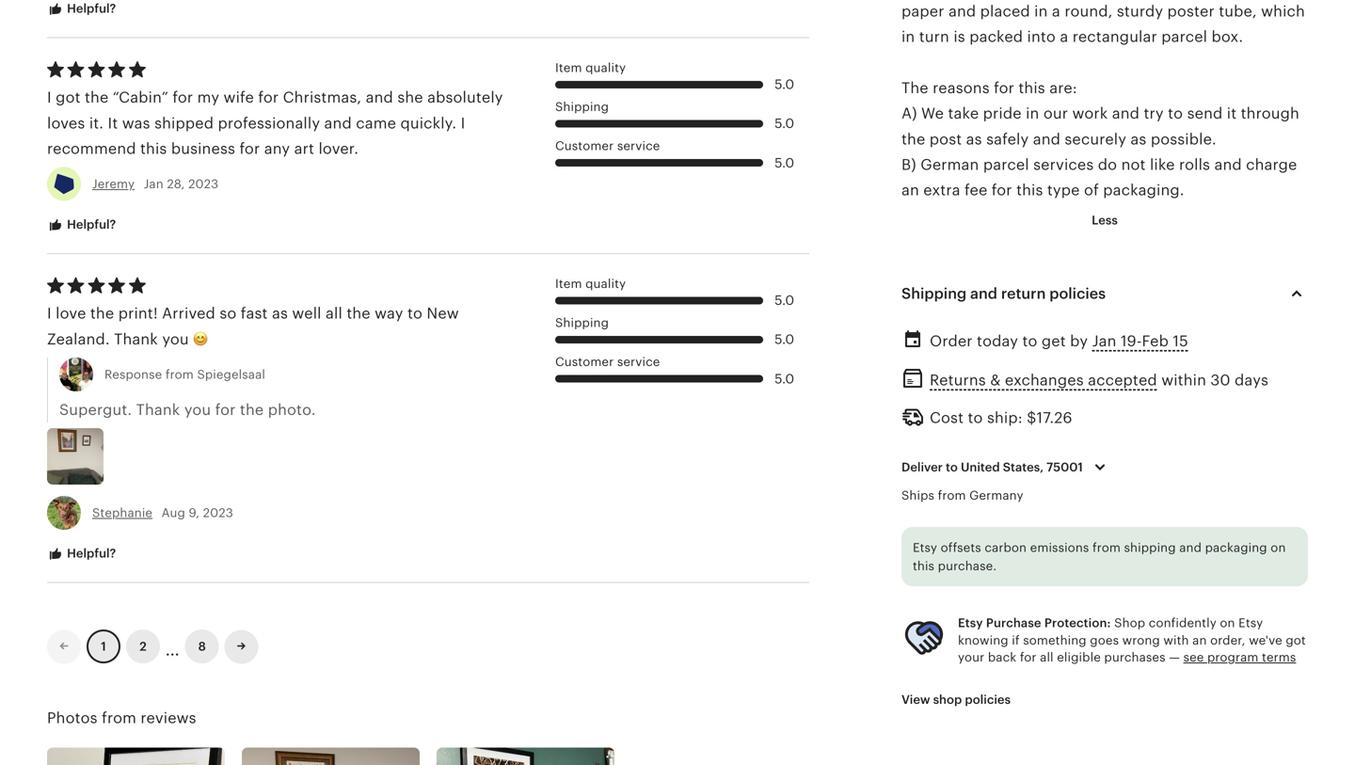 Task type: describe. For each thing, give the bounding box(es) containing it.
emissions
[[1031, 541, 1090, 555]]

it
[[1227, 105, 1237, 122]]

ships from germany
[[902, 489, 1024, 503]]

packaging.
[[1104, 182, 1185, 199]]

you inside the i love the print! arrived so fast as well all the way to new zealand. thank you 😊
[[162, 331, 189, 348]]

your
[[958, 651, 985, 665]]

purchase
[[986, 616, 1042, 630]]

view details of this review photo by stephanie image
[[47, 429, 104, 485]]

and right rolls
[[1215, 156, 1242, 173]]

our
[[1044, 105, 1069, 122]]

policies inside button
[[965, 693, 1011, 707]]

by
[[1071, 333, 1089, 350]]

shipping
[[1125, 541, 1176, 555]]

send
[[1188, 105, 1223, 122]]

love
[[56, 305, 86, 322]]

through
[[1241, 105, 1300, 122]]

services
[[1034, 156, 1094, 173]]

order
[[930, 333, 973, 350]]

shipping inside dropdown button
[[902, 285, 967, 302]]

order today to get by jan 19-feb 15
[[930, 333, 1189, 350]]

helpful? for first helpful? button from the top of the page
[[64, 2, 116, 16]]

wife
[[224, 89, 254, 106]]

in
[[1026, 105, 1040, 122]]

6 5.0 from the top
[[775, 371, 795, 386]]

4 5.0 from the top
[[775, 293, 795, 308]]

75001
[[1047, 460, 1084, 475]]

…
[[166, 633, 180, 661]]

8 link
[[185, 630, 219, 664]]

the right 'love'
[[90, 305, 114, 322]]

deliver to united states, 75001
[[902, 460, 1084, 475]]

to right cost
[[968, 410, 983, 426]]

photos
[[47, 710, 98, 727]]

1 horizontal spatial as
[[967, 131, 983, 148]]

eligible
[[1057, 651, 1101, 665]]

from for reviews
[[102, 710, 137, 727]]

professionally
[[218, 115, 320, 132]]

goes
[[1090, 633, 1119, 648]]

item for i love the print! arrived so fast as well all the way to new zealand. thank you 😊
[[555, 277, 582, 291]]

2
[[140, 640, 147, 654]]

for right fee
[[992, 182, 1013, 199]]

something
[[1024, 633, 1087, 648]]

we've
[[1249, 633, 1283, 648]]

back
[[988, 651, 1017, 665]]

the
[[902, 80, 929, 96]]

so
[[220, 305, 237, 322]]

item for i got the "cabin" for my wife for christmas, and she absolutely loves it. it was shipped professionally and came quickly. i recommend this business for any art lover.
[[555, 61, 582, 75]]

15
[[1173, 333, 1189, 350]]

recommend
[[47, 140, 136, 157]]

to inside dropdown button
[[946, 460, 958, 475]]

type
[[1048, 182, 1080, 199]]

german
[[921, 156, 980, 173]]

all inside the i love the print! arrived so fast as well all the way to new zealand. thank you 😊
[[326, 305, 343, 322]]

take
[[948, 105, 979, 122]]

christmas,
[[283, 89, 362, 106]]

and up lover.
[[324, 115, 352, 132]]

feb
[[1142, 333, 1169, 350]]

less
[[1092, 213, 1118, 227]]

possible.
[[1151, 131, 1217, 148]]

and inside dropdown button
[[971, 285, 998, 302]]

service for i love the print! arrived so fast as well all the way to new zealand. thank you 😊
[[617, 355, 660, 369]]

extra
[[924, 182, 961, 199]]

shop
[[934, 693, 962, 707]]

response from spiegelsaal
[[105, 368, 265, 382]]

the left "photo."
[[240, 402, 264, 419]]

1 helpful? button from the top
[[33, 0, 130, 27]]

2 helpful? button from the top
[[33, 208, 130, 243]]

within
[[1162, 372, 1207, 389]]

"cabin"
[[113, 89, 168, 106]]

this up 'in'
[[1019, 80, 1046, 96]]

returns
[[930, 372, 986, 389]]

for up professionally
[[258, 89, 279, 106]]

well
[[292, 305, 322, 322]]

absolutely
[[428, 89, 503, 106]]

came
[[356, 115, 396, 132]]

policies inside dropdown button
[[1050, 285, 1106, 302]]

on inside etsy offsets carbon emissions from shipping and packaging on this purchase.
[[1271, 541, 1286, 555]]

item quality for i got the "cabin" for my wife for christmas, and she absolutely loves it. it was shipped professionally and came quickly. i recommend this business for any art lover.
[[555, 61, 626, 75]]

post
[[930, 131, 962, 148]]

quickly.
[[401, 115, 457, 132]]

19-
[[1121, 333, 1142, 350]]

safely
[[987, 131, 1029, 148]]

shipping for i love the print! arrived so fast as well all the way to new zealand. thank you 😊
[[555, 316, 609, 330]]

parcel
[[984, 156, 1030, 173]]

1 vertical spatial jan
[[1093, 333, 1117, 350]]

this left type
[[1017, 182, 1044, 199]]

shipped
[[154, 115, 214, 132]]

😊
[[193, 331, 208, 348]]

fee
[[965, 182, 988, 199]]

etsy for etsy offsets carbon emissions from shipping and packaging on this purchase.
[[913, 541, 938, 555]]

are:
[[1050, 80, 1078, 96]]

shipping for i got the "cabin" for my wife for christmas, and she absolutely loves it. it was shipped professionally and came quickly. i recommend this business for any art lover.
[[555, 100, 609, 114]]

germany
[[970, 489, 1024, 503]]

shipping and return policies button
[[885, 271, 1326, 316]]

the inside i got the "cabin" for my wife for christmas, and she absolutely loves it. it was shipped professionally and came quickly. i recommend this business for any art lover.
[[85, 89, 109, 106]]

art
[[294, 140, 315, 157]]

with
[[1164, 633, 1190, 648]]

and left try
[[1113, 105, 1140, 122]]

deliver to united states, 75001 button
[[888, 448, 1126, 487]]

loves
[[47, 115, 85, 132]]

shop confidently on etsy knowing if something goes wrong with an order, we've got your back for all eligible purchases —
[[958, 616, 1307, 665]]

1 vertical spatial i
[[461, 115, 465, 132]]

helpful? for 3rd helpful? button from the top
[[64, 547, 116, 561]]

not
[[1122, 156, 1146, 173]]

etsy for etsy purchase protection:
[[958, 616, 983, 630]]

deliver
[[902, 460, 943, 475]]

service for i got the "cabin" for my wife for christmas, and she absolutely loves it. it was shipped professionally and came quickly. i recommend this business for any art lover.
[[617, 139, 660, 153]]

1
[[101, 640, 106, 654]]

it.
[[89, 115, 104, 132]]

purchase.
[[938, 559, 997, 573]]

offsets
[[941, 541, 982, 555]]

securely
[[1065, 131, 1127, 148]]



Task type: locate. For each thing, give the bounding box(es) containing it.
1 horizontal spatial policies
[[1050, 285, 1106, 302]]

0 horizontal spatial as
[[272, 305, 288, 322]]

9,
[[189, 506, 200, 520]]

jeremy jan 28, 2023
[[92, 177, 219, 191]]

cost
[[930, 410, 964, 426]]

2023 right 28,
[[188, 177, 219, 191]]

helpful? button
[[33, 0, 130, 27], [33, 208, 130, 243], [33, 537, 130, 572]]

2 customer from the top
[[555, 355, 614, 369]]

days
[[1235, 372, 1269, 389]]

2023
[[188, 177, 219, 191], [203, 506, 233, 520]]

17.26
[[1037, 410, 1073, 426]]

item quality
[[555, 61, 626, 75], [555, 277, 626, 291]]

this left 'purchase.'
[[913, 559, 935, 573]]

charge
[[1247, 156, 1298, 173]]

quality for i love the print! arrived so fast as well all the way to new zealand. thank you 😊
[[586, 277, 626, 291]]

ships
[[902, 489, 935, 503]]

policies
[[1050, 285, 1106, 302], [965, 693, 1011, 707]]

an inside shop confidently on etsy knowing if something goes wrong with an order, we've got your back for all eligible purchases —
[[1193, 633, 1207, 648]]

service
[[617, 139, 660, 153], [617, 355, 660, 369]]

1 vertical spatial all
[[1040, 651, 1054, 665]]

1 vertical spatial an
[[1193, 633, 1207, 648]]

1 customer service from the top
[[555, 139, 660, 153]]

i for i got the "cabin" for my wife for christmas, and she absolutely loves it. it was shipped professionally and came quickly. i recommend this business for any art lover.
[[47, 89, 52, 106]]

$
[[1027, 410, 1037, 426]]

1 5.0 from the top
[[775, 77, 795, 92]]

0 vertical spatial all
[[326, 305, 343, 322]]

i for i love the print! arrived so fast as well all the way to new zealand. thank you 😊
[[47, 305, 52, 322]]

0 horizontal spatial on
[[1221, 616, 1236, 630]]

to left get
[[1023, 333, 1038, 350]]

helpful? for 2nd helpful? button from the bottom
[[64, 218, 116, 232]]

2 5.0 from the top
[[775, 116, 795, 131]]

to inside the reasons for this are: a) we take pride in our work and try to send it through the post as safely and securely as possible. b) german parcel services do not like rolls and charge an extra fee for this type of packaging.
[[1168, 105, 1184, 122]]

rolls
[[1180, 156, 1211, 173]]

for left my
[[173, 89, 193, 106]]

on right packaging
[[1271, 541, 1286, 555]]

as inside the i love the print! arrived so fast as well all the way to new zealand. thank you 😊
[[272, 305, 288, 322]]

1 vertical spatial thank
[[136, 402, 180, 419]]

1 vertical spatial helpful?
[[64, 218, 116, 232]]

the down a)
[[902, 131, 926, 148]]

like
[[1150, 156, 1175, 173]]

0 vertical spatial you
[[162, 331, 189, 348]]

for right back
[[1020, 651, 1037, 665]]

1 vertical spatial service
[[617, 355, 660, 369]]

1 vertical spatial item quality
[[555, 277, 626, 291]]

1 customer from the top
[[555, 139, 614, 153]]

the up it.
[[85, 89, 109, 106]]

and right the shipping
[[1180, 541, 1202, 555]]

i love the print! arrived so fast as well all the way to new zealand. thank you 😊
[[47, 305, 459, 348]]

an down b)
[[902, 182, 920, 199]]

0 horizontal spatial jan
[[144, 177, 164, 191]]

wrong
[[1123, 633, 1161, 648]]

ship:
[[988, 410, 1023, 426]]

all
[[326, 305, 343, 322], [1040, 651, 1054, 665]]

got
[[56, 89, 81, 106], [1286, 633, 1307, 648]]

0 vertical spatial item quality
[[555, 61, 626, 75]]

and left return
[[971, 285, 998, 302]]

3 helpful? button from the top
[[33, 537, 130, 572]]

view shop policies button
[[888, 683, 1025, 717]]

from for germany
[[938, 489, 966, 503]]

from right photos
[[102, 710, 137, 727]]

this
[[1019, 80, 1046, 96], [140, 140, 167, 157], [1017, 182, 1044, 199], [913, 559, 935, 573]]

quality for i got the "cabin" for my wife for christmas, and she absolutely loves it. it was shipped professionally and came quickly. i recommend this business for any art lover.
[[586, 61, 626, 75]]

it
[[108, 115, 118, 132]]

0 vertical spatial got
[[56, 89, 81, 106]]

jan
[[144, 177, 164, 191], [1093, 333, 1117, 350]]

2 vertical spatial shipping
[[555, 316, 609, 330]]

etsy offsets carbon emissions from shipping and packaging on this purchase.
[[913, 541, 1286, 573]]

0 horizontal spatial got
[[56, 89, 81, 106]]

30
[[1211, 372, 1231, 389]]

way
[[375, 305, 403, 322]]

you left 😊
[[162, 331, 189, 348]]

1 horizontal spatial an
[[1193, 633, 1207, 648]]

1 horizontal spatial jan
[[1093, 333, 1117, 350]]

item
[[555, 61, 582, 75], [555, 277, 582, 291]]

3 helpful? from the top
[[64, 547, 116, 561]]

1 horizontal spatial etsy
[[958, 616, 983, 630]]

1 item quality from the top
[[555, 61, 626, 75]]

thank down 'print!'
[[114, 331, 158, 348]]

protection:
[[1045, 616, 1111, 630]]

etsy inside shop confidently on etsy knowing if something goes wrong with an order, we've got your back for all eligible purchases —
[[1239, 616, 1264, 630]]

from for spiegelsaal
[[166, 368, 194, 382]]

0 vertical spatial customer
[[555, 139, 614, 153]]

on up "order,"
[[1221, 616, 1236, 630]]

1 quality from the top
[[586, 61, 626, 75]]

carbon
[[985, 541, 1027, 555]]

for up 'pride' in the right of the page
[[994, 80, 1015, 96]]

the inside the reasons for this are: a) we take pride in our work and try to send it through the post as safely and securely as possible. b) german parcel services do not like rolls and charge an extra fee for this type of packaging.
[[902, 131, 926, 148]]

thank inside the i love the print! arrived so fast as well all the way to new zealand. thank you 😊
[[114, 331, 158, 348]]

an inside the reasons for this are: a) we take pride in our work and try to send it through the post as safely and securely as possible. b) german parcel services do not like rolls and charge an extra fee for this type of packaging.
[[902, 182, 920, 199]]

jan 19-feb 15 button
[[1093, 328, 1189, 355]]

0 vertical spatial thank
[[114, 331, 158, 348]]

united
[[961, 460, 1000, 475]]

got inside i got the "cabin" for my wife for christmas, and she absolutely loves it. it was shipped professionally and came quickly. i recommend this business for any art lover.
[[56, 89, 81, 106]]

got up terms
[[1286, 633, 1307, 648]]

return
[[1002, 285, 1046, 302]]

view shop policies
[[902, 693, 1011, 707]]

1 service from the top
[[617, 139, 660, 153]]

view
[[902, 693, 931, 707]]

stephanie link
[[92, 506, 153, 520]]

stephanie
[[92, 506, 153, 520]]

0 horizontal spatial policies
[[965, 693, 1011, 707]]

etsy up we've
[[1239, 616, 1264, 630]]

1 vertical spatial customer service
[[555, 355, 660, 369]]

i left 'love'
[[47, 305, 52, 322]]

states,
[[1003, 460, 1044, 475]]

from left the shipping
[[1093, 541, 1121, 555]]

was
[[122, 115, 150, 132]]

this down 'was' on the left of page
[[140, 140, 167, 157]]

supergut.
[[59, 402, 132, 419]]

any
[[264, 140, 290, 157]]

2023 for jeremy jan 28, 2023
[[188, 177, 219, 191]]

all inside shop confidently on etsy knowing if something goes wrong with an order, we've got your back for all eligible purchases —
[[1040, 651, 1054, 665]]

2 item from the top
[[555, 277, 582, 291]]

see
[[1184, 651, 1205, 665]]

etsy inside etsy offsets carbon emissions from shipping and packaging on this purchase.
[[913, 541, 938, 555]]

from inside etsy offsets carbon emissions from shipping and packaging on this purchase.
[[1093, 541, 1121, 555]]

2 item quality from the top
[[555, 277, 626, 291]]

2 link
[[126, 630, 160, 664]]

b)
[[902, 156, 917, 173]]

pride
[[984, 105, 1022, 122]]

as down take
[[967, 131, 983, 148]]

to right try
[[1168, 105, 1184, 122]]

i
[[47, 89, 52, 106], [461, 115, 465, 132], [47, 305, 52, 322]]

0 horizontal spatial all
[[326, 305, 343, 322]]

0 horizontal spatial an
[[902, 182, 920, 199]]

got up loves
[[56, 89, 81, 106]]

if
[[1012, 633, 1020, 648]]

2 vertical spatial i
[[47, 305, 52, 322]]

1 item from the top
[[555, 61, 582, 75]]

fast
[[241, 305, 268, 322]]

0 horizontal spatial etsy
[[913, 541, 938, 555]]

photos from reviews
[[47, 710, 196, 727]]

to right way
[[408, 305, 423, 322]]

2 helpful? from the top
[[64, 218, 116, 232]]

returns & exchanges accepted button
[[930, 367, 1158, 394]]

confidently
[[1149, 616, 1217, 630]]

response
[[105, 368, 162, 382]]

the reasons for this are: a) we take pride in our work and try to send it through the post as safely and securely as possible. b) german parcel services do not like rolls and charge an extra fee for this type of packaging.
[[902, 80, 1300, 199]]

and down our
[[1033, 131, 1061, 148]]

2 service from the top
[[617, 355, 660, 369]]

0 vertical spatial on
[[1271, 541, 1286, 555]]

an
[[902, 182, 920, 199], [1193, 633, 1207, 648]]

terms
[[1263, 651, 1297, 665]]

2 vertical spatial helpful?
[[64, 547, 116, 561]]

1 horizontal spatial on
[[1271, 541, 1286, 555]]

0 vertical spatial an
[[902, 182, 920, 199]]

and up came
[[366, 89, 393, 106]]

you down response from spiegelsaal on the left top of page
[[184, 402, 211, 419]]

policies right shop
[[965, 693, 1011, 707]]

customer service for i got the "cabin" for my wife for christmas, and she absolutely loves it. it was shipped professionally and came quickly. i recommend this business for any art lover.
[[555, 139, 660, 153]]

5.0
[[775, 77, 795, 92], [775, 116, 795, 131], [775, 155, 795, 170], [775, 293, 795, 308], [775, 332, 795, 347], [775, 371, 795, 386]]

policies up by
[[1050, 285, 1106, 302]]

from up supergut. thank you for the photo.
[[166, 368, 194, 382]]

1 vertical spatial 2023
[[203, 506, 233, 520]]

for inside shop confidently on etsy knowing if something goes wrong with an order, we've got your back for all eligible purchases —
[[1020, 651, 1037, 665]]

jan left 28,
[[144, 177, 164, 191]]

try
[[1144, 105, 1164, 122]]

1 horizontal spatial all
[[1040, 651, 1054, 665]]

customer for i love the print! arrived so fast as well all the way to new zealand. thank you 😊
[[555, 355, 614, 369]]

as right "fast"
[[272, 305, 288, 322]]

1 helpful? from the top
[[64, 2, 116, 16]]

thank down response
[[136, 402, 180, 419]]

etsy purchase protection:
[[958, 616, 1111, 630]]

2023 for stephanie aug 9, 2023
[[203, 506, 233, 520]]

as up the not at top
[[1131, 131, 1147, 148]]

get
[[1042, 333, 1066, 350]]

spiegelsaal
[[197, 368, 265, 382]]

i inside the i love the print! arrived so fast as well all the way to new zealand. thank you 😊
[[47, 305, 52, 322]]

2023 right 9,
[[203, 506, 233, 520]]

on inside shop confidently on etsy knowing if something goes wrong with an order, we've got your back for all eligible purchases —
[[1221, 616, 1236, 630]]

quality
[[586, 61, 626, 75], [586, 277, 626, 291]]

1 vertical spatial item
[[555, 277, 582, 291]]

customer service for i love the print! arrived so fast as well all the way to new zealand. thank you 😊
[[555, 355, 660, 369]]

i up loves
[[47, 89, 52, 106]]

0 vertical spatial jan
[[144, 177, 164, 191]]

the left way
[[347, 305, 371, 322]]

this inside i got the "cabin" for my wife for christmas, and she absolutely loves it. it was shipped professionally and came quickly. i recommend this business for any art lover.
[[140, 140, 167, 157]]

photo.
[[268, 402, 316, 419]]

0 vertical spatial 2023
[[188, 177, 219, 191]]

lover.
[[319, 140, 359, 157]]

1 vertical spatial helpful? button
[[33, 208, 130, 243]]

i down absolutely
[[461, 115, 465, 132]]

1 vertical spatial customer
[[555, 355, 614, 369]]

0 vertical spatial quality
[[586, 61, 626, 75]]

a)
[[902, 105, 918, 122]]

program
[[1208, 651, 1259, 665]]

1 vertical spatial quality
[[586, 277, 626, 291]]

all right the well
[[326, 305, 343, 322]]

to left united
[[946, 460, 958, 475]]

all down something on the right bottom of the page
[[1040, 651, 1054, 665]]

0 vertical spatial customer service
[[555, 139, 660, 153]]

0 vertical spatial shipping
[[555, 100, 609, 114]]

knowing
[[958, 633, 1009, 648]]

1 vertical spatial got
[[1286, 633, 1307, 648]]

and
[[366, 89, 393, 106], [1113, 105, 1140, 122], [324, 115, 352, 132], [1033, 131, 1061, 148], [1215, 156, 1242, 173], [971, 285, 998, 302], [1180, 541, 1202, 555]]

2 quality from the top
[[586, 277, 626, 291]]

jeremy link
[[92, 177, 135, 191]]

she
[[398, 89, 423, 106]]

less button
[[1078, 203, 1132, 237]]

to inside the i love the print! arrived so fast as well all the way to new zealand. thank you 😊
[[408, 305, 423, 322]]

etsy left the offsets
[[913, 541, 938, 555]]

on
[[1271, 541, 1286, 555], [1221, 616, 1236, 630]]

jeremy
[[92, 177, 135, 191]]

from right ships
[[938, 489, 966, 503]]

for down spiegelsaal
[[215, 402, 236, 419]]

jan right by
[[1093, 333, 1117, 350]]

item quality for i love the print! arrived so fast as well all the way to new zealand. thank you 😊
[[555, 277, 626, 291]]

for left any on the top left
[[240, 140, 260, 157]]

1 vertical spatial shipping
[[902, 285, 967, 302]]

2 customer service from the top
[[555, 355, 660, 369]]

an up see
[[1193, 633, 1207, 648]]

0 vertical spatial policies
[[1050, 285, 1106, 302]]

customer for i got the "cabin" for my wife for christmas, and she absolutely loves it. it was shipped professionally and came quickly. i recommend this business for any art lover.
[[555, 139, 614, 153]]

2 vertical spatial helpful? button
[[33, 537, 130, 572]]

1 vertical spatial on
[[1221, 616, 1236, 630]]

1 vertical spatial policies
[[965, 693, 1011, 707]]

this inside etsy offsets carbon emissions from shipping and packaging on this purchase.
[[913, 559, 935, 573]]

0 vertical spatial helpful?
[[64, 2, 116, 16]]

0 vertical spatial service
[[617, 139, 660, 153]]

1 link
[[87, 630, 121, 664]]

got inside shop confidently on etsy knowing if something goes wrong with an order, we've got your back for all eligible purchases —
[[1286, 633, 1307, 648]]

0 vertical spatial item
[[555, 61, 582, 75]]

5 5.0 from the top
[[775, 332, 795, 347]]

0 vertical spatial helpful? button
[[33, 0, 130, 27]]

1 horizontal spatial got
[[1286, 633, 1307, 648]]

my
[[197, 89, 219, 106]]

3 5.0 from the top
[[775, 155, 795, 170]]

for
[[994, 80, 1015, 96], [173, 89, 193, 106], [258, 89, 279, 106], [240, 140, 260, 157], [992, 182, 1013, 199], [215, 402, 236, 419], [1020, 651, 1037, 665]]

etsy up "knowing"
[[958, 616, 983, 630]]

2 horizontal spatial etsy
[[1239, 616, 1264, 630]]

and inside etsy offsets carbon emissions from shipping and packaging on this purchase.
[[1180, 541, 1202, 555]]

0 vertical spatial i
[[47, 89, 52, 106]]

shipping and return policies
[[902, 285, 1106, 302]]

customer
[[555, 139, 614, 153], [555, 355, 614, 369]]

1 vertical spatial you
[[184, 402, 211, 419]]

i got the "cabin" for my wife for christmas, and she absolutely loves it. it was shipped professionally and came quickly. i recommend this business for any art lover.
[[47, 89, 503, 157]]

2 horizontal spatial as
[[1131, 131, 1147, 148]]



Task type: vqa. For each thing, say whether or not it's contained in the screenshot.
the About
no



